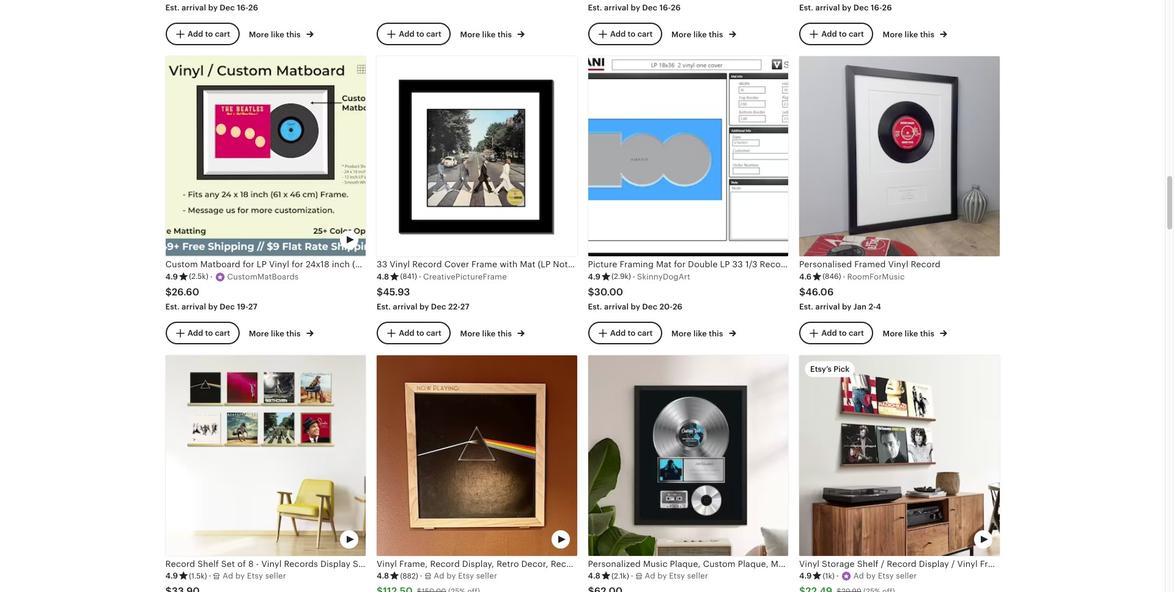 Task type: locate. For each thing, give the bounding box(es) containing it.
4.8 down cm) on the left
[[377, 272, 389, 281]]

1 $ from the left
[[166, 286, 172, 298]]

1 horizontal spatial 16-
[[660, 3, 671, 12]]

2 $ from the left
[[377, 286, 383, 298]]

by inside "$ 30.00 est. arrival by dec 20-26"
[[631, 302, 641, 312]]

for left lp
[[243, 260, 255, 269]]

vinyl left frame
[[958, 559, 978, 569]]

27
[[248, 302, 258, 312], [461, 302, 470, 312]]

45.93
[[383, 286, 410, 298]]

0 horizontal spatial est. arrival by dec 16-26
[[166, 3, 258, 12]]

33 vinyl record cover frame with mat (lp not included) - record album frame, record cover display, lp holder, lp album frame image
[[377, 56, 577, 256]]

vinyl storage shelf / record display / vinyl frame / 12 options / last minute gifts for him
[[800, 559, 1172, 569]]

4.8 left (882) at the bottom left of page
[[377, 572, 389, 581]]

4.6
[[800, 272, 812, 281]]

4.9 left (1.5k)
[[166, 572, 178, 581]]

4.8 down player
[[588, 572, 601, 581]]

$ 46.06 est. arrival by jan 2-4
[[800, 286, 882, 312]]

26.60
[[172, 286, 199, 298]]

picture
[[401, 260, 430, 269]]

(1.5k)
[[189, 572, 207, 581]]

for
[[1140, 559, 1153, 569]]

more like this
[[249, 30, 303, 39], [460, 30, 514, 39], [672, 30, 726, 39], [883, 30, 937, 39], [249, 329, 303, 338], [460, 329, 514, 338], [672, 329, 726, 338], [883, 329, 937, 338]]

record left display at bottom
[[887, 559, 917, 569]]

by inside '$ 45.93 est. arrival by dec 22-27'
[[420, 302, 429, 312]]

est.
[[166, 3, 180, 12], [588, 3, 603, 12], [800, 3, 814, 12], [166, 302, 180, 312], [377, 302, 391, 312], [588, 302, 603, 312], [800, 302, 814, 312]]

26 inside "$ 30.00 est. arrival by dec 20-26"
[[673, 302, 683, 312]]

him
[[1156, 559, 1172, 569]]

4 $ from the left
[[800, 286, 806, 298]]

more
[[249, 30, 269, 39], [460, 30, 480, 39], [672, 30, 692, 39], [883, 30, 903, 39], [249, 329, 269, 338], [460, 329, 480, 338], [672, 329, 692, 338], [883, 329, 903, 338]]

3 / from the left
[[1009, 559, 1012, 569]]

·
[[210, 272, 213, 281], [419, 272, 422, 281], [633, 272, 636, 281], [843, 272, 846, 281], [209, 572, 211, 581], [420, 572, 423, 581], [631, 572, 634, 581], [837, 572, 839, 581]]

4.9 up 30.00
[[588, 272, 601, 281]]

/ left 12
[[1009, 559, 1012, 569]]

27 for 45.93
[[461, 302, 470, 312]]

4.8 for (882)
[[377, 572, 389, 581]]

for left 24x18
[[292, 260, 304, 269]]

· right (846)
[[843, 272, 846, 281]]

framed
[[855, 260, 886, 269]]

2 horizontal spatial est. arrival by dec 16-26
[[800, 3, 893, 12]]

4.9 for (1k)
[[800, 572, 812, 581]]

$ inside '$ 45.93 est. arrival by dec 22-27'
[[377, 286, 383, 298]]

est. arrival by dec 16-26
[[166, 3, 258, 12], [588, 3, 681, 12], [800, 3, 893, 12]]

27 down lp
[[248, 302, 258, 312]]

vinyl left storage
[[800, 559, 820, 569]]

product video element
[[166, 56, 366, 256], [166, 356, 366, 556], [377, 356, 577, 556], [800, 356, 1000, 556]]

1 horizontal spatial for
[[292, 260, 304, 269]]

$
[[166, 286, 172, 298], [377, 286, 383, 298], [588, 286, 595, 298], [800, 286, 806, 298]]

1 27 from the left
[[248, 302, 258, 312]]

· right (2.9k)
[[633, 272, 636, 281]]

personalised framed vinyl record image
[[800, 56, 1000, 256]]

· right (2.1k)
[[631, 572, 634, 581]]

product video element for vinyl storage shelf / record display / vinyl frame / 12 options / last minute gifts for him
[[800, 356, 1000, 556]]

0 horizontal spatial 16-
[[237, 3, 248, 12]]

27 down (single
[[461, 302, 470, 312]]

4.9 for (1.5k)
[[166, 572, 178, 581]]

· for (2.5k)
[[210, 272, 213, 281]]

vinyl
[[269, 260, 290, 269], [889, 260, 909, 269], [377, 559, 397, 569], [800, 559, 820, 569], [958, 559, 978, 569]]

4.8 for (2.1k)
[[588, 572, 601, 581]]

by
[[208, 3, 218, 12], [631, 3, 641, 12], [843, 3, 852, 12], [208, 302, 218, 312], [420, 302, 429, 312], [631, 302, 641, 312], [843, 302, 852, 312]]

· for (2.9k)
[[633, 272, 636, 281]]

etsy's
[[811, 365, 832, 374]]

vinyl left frame,
[[377, 559, 397, 569]]

4.8
[[377, 272, 389, 281], [377, 572, 389, 581], [588, 572, 601, 581]]

record
[[911, 260, 941, 269], [430, 559, 460, 569], [551, 559, 581, 569], [887, 559, 917, 569]]

this
[[287, 30, 301, 39], [498, 30, 512, 39], [709, 30, 724, 39], [921, 30, 935, 39], [287, 329, 301, 338], [498, 329, 512, 338], [709, 329, 724, 338], [921, 329, 935, 338]]

/ right display at bottom
[[952, 559, 956, 569]]

· right (841)
[[419, 272, 422, 281]]

dec inside '$ 45.93 est. arrival by dec 22-27'
[[431, 302, 446, 312]]

· for (2.1k)
[[631, 572, 634, 581]]

by inside $ 46.06 est. arrival by jan 2-4
[[843, 302, 852, 312]]

24x18
[[306, 260, 330, 269]]

1 horizontal spatial 27
[[461, 302, 470, 312]]

$ inside "$ 30.00 est. arrival by dec 20-26"
[[588, 286, 595, 298]]

2 27 from the left
[[461, 302, 470, 312]]

arrival inside $ 46.06 est. arrival by jan 2-4
[[816, 302, 841, 312]]

2-
[[869, 302, 877, 312]]

record right frame,
[[430, 559, 460, 569]]

display,
[[462, 559, 495, 569]]

4.9
[[166, 272, 178, 281], [588, 272, 601, 281], [166, 572, 178, 581], [800, 572, 812, 581]]

vinyl right framed
[[889, 260, 909, 269]]

· right (882) at the bottom left of page
[[420, 572, 423, 581]]

2 / from the left
[[952, 559, 956, 569]]

dec
[[220, 3, 235, 12], [643, 3, 658, 12], [854, 3, 869, 12], [220, 302, 235, 312], [431, 302, 446, 312], [643, 302, 658, 312]]

(1k)
[[823, 572, 835, 581]]

like
[[271, 30, 285, 39], [482, 30, 496, 39], [694, 30, 707, 39], [905, 30, 919, 39], [271, 329, 285, 338], [482, 329, 496, 338], [694, 329, 707, 338], [905, 329, 919, 338]]

accessory
[[611, 559, 654, 569]]

(2.1k)
[[612, 572, 629, 581]]

19-
[[237, 302, 248, 312]]

/ left last
[[1061, 559, 1065, 569]]

30.00
[[595, 286, 624, 298]]

4.9 for (2.9k)
[[588, 272, 601, 281]]

2 for from the left
[[292, 260, 304, 269]]

2 horizontal spatial 16-
[[871, 3, 883, 12]]

(2.5k)
[[189, 273, 208, 281]]

27 inside $ 26.60 est. arrival by dec 19-27
[[248, 302, 258, 312]]

more like this link
[[249, 27, 314, 40], [460, 27, 525, 40], [672, 27, 737, 40], [883, 27, 948, 40], [249, 327, 314, 340], [460, 327, 525, 340], [672, 327, 737, 340], [883, 327, 948, 340]]

/
[[881, 559, 885, 569], [952, 559, 956, 569], [1009, 559, 1012, 569], [1061, 559, 1065, 569]]

$ inside $ 26.60 est. arrival by dec 19-27
[[166, 286, 172, 298]]

add
[[188, 29, 203, 38], [399, 29, 415, 38], [610, 29, 626, 38], [822, 29, 837, 38], [188, 329, 203, 338], [399, 329, 415, 338], [610, 329, 626, 338], [822, 329, 837, 338]]

/ right shelf
[[881, 559, 885, 569]]

personalized music plaque, custom plaque, music award, frame award, best artist award, vinyl record plaque, framed award print, music gift image
[[588, 356, 789, 556]]

26
[[248, 3, 258, 12], [671, 3, 681, 12], [883, 3, 893, 12], [673, 302, 683, 312]]

$ inside $ 46.06 est. arrival by jan 2-4
[[800, 286, 806, 298]]

arrival inside $ 26.60 est. arrival by dec 19-27
[[182, 302, 206, 312]]

3 $ from the left
[[588, 286, 595, 298]]

jan
[[854, 302, 867, 312]]

4.8 for (841)
[[377, 272, 389, 281]]

personalised
[[800, 260, 853, 269]]

0 horizontal spatial 27
[[248, 302, 258, 312]]

etsy's pick
[[811, 365, 850, 374]]

· right (1.5k)
[[209, 572, 211, 581]]

to
[[205, 29, 213, 38], [417, 29, 424, 38], [628, 29, 636, 38], [839, 29, 847, 38], [205, 329, 213, 338], [417, 329, 424, 338], [628, 329, 636, 338], [839, 329, 847, 338]]

inch
[[332, 260, 350, 269]]

arrival
[[182, 3, 206, 12], [605, 3, 629, 12], [816, 3, 841, 12], [182, 302, 206, 312], [393, 302, 418, 312], [605, 302, 629, 312], [816, 302, 841, 312]]

for
[[243, 260, 255, 269], [292, 260, 304, 269]]

cart
[[215, 29, 230, 38], [426, 29, 442, 38], [638, 29, 653, 38], [849, 29, 864, 38], [215, 329, 230, 338], [426, 329, 442, 338], [638, 329, 653, 338], [849, 329, 864, 338]]

add to cart
[[188, 29, 230, 38], [399, 29, 442, 38], [610, 29, 653, 38], [822, 29, 864, 38], [188, 329, 230, 338], [399, 329, 442, 338], [610, 329, 653, 338], [822, 329, 864, 338]]

(841)
[[400, 273, 417, 281]]

· right the (2.5k)
[[210, 272, 213, 281]]

options
[[1026, 559, 1059, 569]]

4.9 left the (1k)
[[800, 572, 812, 581]]

cm)
[[382, 260, 398, 269]]

0 horizontal spatial for
[[243, 260, 255, 269]]

(2.9k)
[[612, 273, 631, 281]]

shelf
[[858, 559, 879, 569]]

add to cart button
[[166, 23, 239, 45], [377, 23, 451, 45], [588, 23, 662, 45], [800, 23, 874, 45], [166, 322, 239, 345], [377, 322, 451, 345], [588, 322, 662, 345], [800, 322, 874, 345]]

27 inside '$ 45.93 est. arrival by dec 22-27'
[[461, 302, 470, 312]]

1 horizontal spatial est. arrival by dec 16-26
[[588, 3, 681, 12]]

$ 30.00 est. arrival by dec 20-26
[[588, 286, 683, 312]]

· right the (1k)
[[837, 572, 839, 581]]

4.9 down custom
[[166, 272, 178, 281]]

16-
[[237, 3, 248, 12], [660, 3, 671, 12], [871, 3, 883, 12]]

$ for 45.93
[[377, 286, 383, 298]]



Task type: describe. For each thing, give the bounding box(es) containing it.
by inside $ 26.60 est. arrival by dec 19-27
[[208, 302, 218, 312]]

dec inside "$ 30.00 est. arrival by dec 20-26"
[[643, 302, 658, 312]]

player
[[583, 559, 608, 569]]

· for (841)
[[419, 272, 422, 281]]

arrival inside '$ 45.93 est. arrival by dec 22-27'
[[393, 302, 418, 312]]

4.9 for (2.5k)
[[166, 272, 178, 281]]

$ 45.93 est. arrival by dec 22-27
[[377, 286, 470, 312]]

record shelf set of 8 - vinyl records display shelves -frame albums storage wall mount - album holder organizer and stand natural pine wood image
[[166, 356, 366, 556]]

(882)
[[400, 572, 418, 581]]

est. inside $ 46.06 est. arrival by jan 2-4
[[800, 302, 814, 312]]

1 16- from the left
[[237, 3, 248, 12]]

display
[[919, 559, 950, 569]]

$ 26.60 est. arrival by dec 19-27
[[166, 286, 258, 312]]

· for (1.5k)
[[209, 572, 211, 581]]

20-
[[660, 302, 673, 312]]

est. inside $ 26.60 est. arrival by dec 19-27
[[166, 302, 180, 312]]

3 est. arrival by dec 16-26 from the left
[[800, 3, 893, 12]]

dec inside $ 26.60 est. arrival by dec 19-27
[[220, 302, 235, 312]]

$ for 46.06
[[800, 286, 806, 298]]

(846)
[[823, 273, 842, 281]]

product video element for custom matboard for lp vinyl  for 24x18 inch (61x46 cm) picture frames (single matting)
[[166, 56, 366, 256]]

personalised framed vinyl record
[[800, 260, 941, 269]]

· for (882)
[[420, 572, 423, 581]]

est. inside '$ 45.93 est. arrival by dec 22-27'
[[377, 302, 391, 312]]

custom matboard for lp vinyl  for 24x18 inch (61x46 cm) picture frames (single matting) image
[[166, 56, 366, 256]]

custom
[[166, 260, 198, 269]]

record left player
[[551, 559, 581, 569]]

vinyl frame, record display, retro decor, record player accessory
[[377, 559, 654, 569]]

(61x46
[[352, 260, 380, 269]]

4 / from the left
[[1061, 559, 1065, 569]]

vinyl frame, record display, retro decor, record player accessory image
[[377, 356, 577, 556]]

22-
[[448, 302, 461, 312]]

custom matboard for lp vinyl  for 24x18 inch (61x46 cm) picture frames (single matting)
[[166, 260, 532, 269]]

12
[[1015, 559, 1023, 569]]

minute
[[1087, 559, 1115, 569]]

retro
[[497, 559, 519, 569]]

record right framed
[[911, 260, 941, 269]]

2 16- from the left
[[660, 3, 671, 12]]

1 / from the left
[[881, 559, 885, 569]]

decor,
[[522, 559, 549, 569]]

$ for 30.00
[[588, 286, 595, 298]]

last
[[1067, 559, 1084, 569]]

46.06
[[806, 286, 834, 298]]

matting)
[[497, 260, 532, 269]]

· for (1k)
[[837, 572, 839, 581]]

2 est. arrival by dec 16-26 from the left
[[588, 3, 681, 12]]

4
[[877, 302, 882, 312]]

gifts
[[1118, 559, 1138, 569]]

1 for from the left
[[243, 260, 255, 269]]

pick
[[834, 365, 850, 374]]

vinyl storage shelf / record display / vinyl frame / 12 options / last minute gifts for him image
[[800, 356, 1000, 556]]

est. inside "$ 30.00 est. arrival by dec 20-26"
[[588, 302, 603, 312]]

matboard
[[200, 260, 241, 269]]

picture framing mat for double lp 33 1/3 record  and album cover 18x36 juke box shape color options image
[[588, 56, 789, 256]]

arrival inside "$ 30.00 est. arrival by dec 20-26"
[[605, 302, 629, 312]]

27 for 26.60
[[248, 302, 258, 312]]

vinyl right lp
[[269, 260, 290, 269]]

frame
[[981, 559, 1006, 569]]

frames
[[433, 260, 463, 269]]

(single
[[465, 260, 494, 269]]

$ for 26.60
[[166, 286, 172, 298]]

lp
[[257, 260, 267, 269]]

frame,
[[400, 559, 428, 569]]

product video element for vinyl frame, record display, retro decor, record player accessory
[[377, 356, 577, 556]]

· for (846)
[[843, 272, 846, 281]]

storage
[[822, 559, 855, 569]]

1 est. arrival by dec 16-26 from the left
[[166, 3, 258, 12]]

3 16- from the left
[[871, 3, 883, 12]]



Task type: vqa. For each thing, say whether or not it's contained in the screenshot.
to
yes



